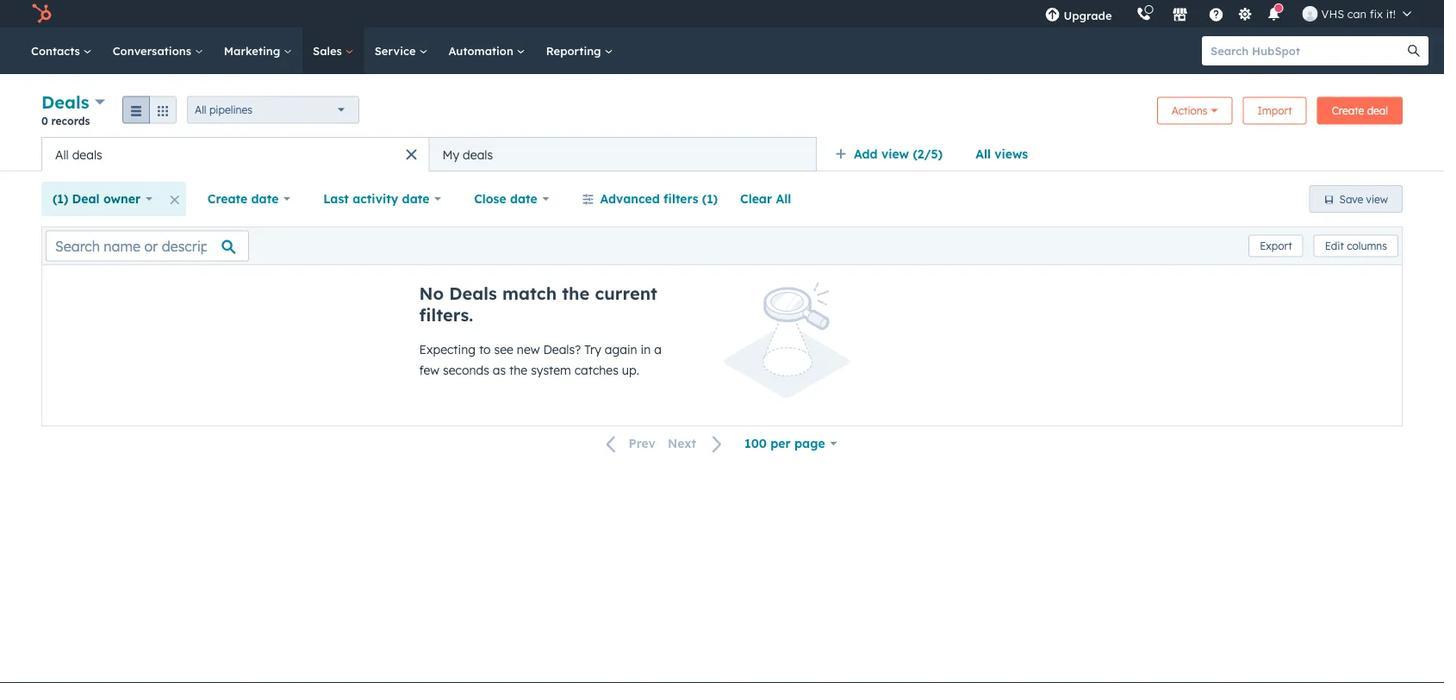 Task type: locate. For each thing, give the bounding box(es) containing it.
sales link
[[303, 28, 364, 74]]

view inside popup button
[[882, 147, 909, 162]]

view for save
[[1367, 193, 1388, 206]]

a
[[654, 342, 662, 357]]

view right add
[[882, 147, 909, 162]]

my deals
[[443, 147, 493, 162]]

all for all views
[[976, 147, 991, 162]]

1 horizontal spatial deals
[[463, 147, 493, 162]]

records
[[51, 114, 90, 127]]

upgrade
[[1064, 8, 1112, 22]]

to
[[479, 342, 491, 357]]

create down all deals button on the left of the page
[[208, 191, 248, 206]]

terry turtle image
[[1303, 6, 1318, 22]]

create inside popup button
[[208, 191, 248, 206]]

(1)
[[53, 191, 68, 206], [702, 191, 718, 206]]

deals right my
[[463, 147, 493, 162]]

notifications image
[[1267, 8, 1282, 23]]

settings image
[[1238, 7, 1253, 23]]

up.
[[622, 363, 639, 378]]

all for all pipelines
[[195, 103, 206, 116]]

menu containing vhs can fix it!
[[1033, 0, 1424, 28]]

catches
[[575, 363, 619, 378]]

1 horizontal spatial the
[[562, 283, 590, 304]]

date for create date
[[251, 191, 279, 206]]

(1) deal owner
[[53, 191, 141, 206]]

deals down 'records'
[[72, 147, 102, 162]]

1 date from the left
[[251, 191, 279, 206]]

again
[[605, 342, 637, 357]]

deals banner
[[41, 90, 1403, 137]]

menu item
[[1124, 0, 1128, 28]]

deals for all deals
[[72, 147, 102, 162]]

all views link
[[965, 137, 1040, 172]]

menu
[[1033, 0, 1424, 28]]

deals up 0 records
[[41, 91, 89, 113]]

my deals button
[[429, 137, 817, 172]]

Search HubSpot search field
[[1202, 36, 1413, 66]]

deals right no
[[449, 283, 497, 304]]

0 horizontal spatial the
[[509, 363, 528, 378]]

the
[[562, 283, 590, 304], [509, 363, 528, 378]]

view
[[882, 147, 909, 162], [1367, 193, 1388, 206]]

export button
[[1249, 235, 1304, 257]]

1 vertical spatial the
[[509, 363, 528, 378]]

system
[[531, 363, 571, 378]]

save
[[1340, 193, 1364, 206]]

2 horizontal spatial date
[[510, 191, 538, 206]]

close date button
[[463, 182, 561, 216]]

filters.
[[419, 304, 473, 326]]

deals inside "button"
[[463, 147, 493, 162]]

3 date from the left
[[510, 191, 538, 206]]

create deal
[[1332, 104, 1388, 117]]

all inside button
[[55, 147, 69, 162]]

edit columns button
[[1314, 235, 1399, 257]]

calling icon button
[[1130, 2, 1159, 25]]

create
[[1332, 104, 1365, 117], [208, 191, 248, 206]]

all left pipelines
[[195, 103, 206, 116]]

pipelines
[[209, 103, 252, 116]]

1 horizontal spatial view
[[1367, 193, 1388, 206]]

0 horizontal spatial view
[[882, 147, 909, 162]]

the right "match"
[[562, 283, 590, 304]]

(2/5)
[[913, 147, 943, 162]]

owner
[[103, 191, 141, 206]]

advanced filters (1) button
[[571, 182, 729, 216]]

0 horizontal spatial create
[[208, 191, 248, 206]]

1 horizontal spatial (1)
[[702, 191, 718, 206]]

create left deal
[[1332, 104, 1365, 117]]

0 horizontal spatial date
[[251, 191, 279, 206]]

1 vertical spatial view
[[1367, 193, 1388, 206]]

(1) inside 'popup button'
[[53, 191, 68, 206]]

0 vertical spatial deals
[[41, 91, 89, 113]]

date for close date
[[510, 191, 538, 206]]

date right activity
[[402, 191, 430, 206]]

1 horizontal spatial date
[[402, 191, 430, 206]]

2 deals from the left
[[463, 147, 493, 162]]

(1) right filters
[[702, 191, 718, 206]]

edit columns
[[1325, 240, 1388, 253]]

1 deals from the left
[[72, 147, 102, 162]]

upgrade image
[[1045, 8, 1060, 23]]

the inside no deals match the current filters.
[[562, 283, 590, 304]]

Search name or description search field
[[46, 231, 249, 262]]

marketplaces button
[[1162, 0, 1198, 28]]

deals inside no deals match the current filters.
[[449, 283, 497, 304]]

no
[[419, 283, 444, 304]]

view for add
[[882, 147, 909, 162]]

1 vertical spatial create
[[208, 191, 248, 206]]

pagination navigation
[[596, 433, 734, 455]]

deals inside button
[[72, 147, 102, 162]]

all down 0 records
[[55, 147, 69, 162]]

0 horizontal spatial (1)
[[53, 191, 68, 206]]

group
[[122, 96, 177, 124]]

0 vertical spatial create
[[1332, 104, 1365, 117]]

as
[[493, 363, 506, 378]]

1 (1) from the left
[[53, 191, 68, 206]]

100 per page button
[[734, 427, 848, 461]]

all for all deals
[[55, 147, 69, 162]]

0 horizontal spatial deals
[[72, 147, 102, 162]]

it!
[[1386, 6, 1396, 21]]

date down all deals button on the left of the page
[[251, 191, 279, 206]]

all inside popup button
[[195, 103, 206, 116]]

view right save
[[1367, 193, 1388, 206]]

close date
[[474, 191, 538, 206]]

match
[[502, 283, 557, 304]]

2 (1) from the left
[[702, 191, 718, 206]]

see
[[494, 342, 514, 357]]

0 horizontal spatial deals
[[41, 91, 89, 113]]

create date
[[208, 191, 279, 206]]

the right as
[[509, 363, 528, 378]]

marketing
[[224, 44, 284, 58]]

(1) left deal
[[53, 191, 68, 206]]

prev
[[629, 436, 656, 451]]

create inside button
[[1332, 104, 1365, 117]]

all left views
[[976, 147, 991, 162]]

2 date from the left
[[402, 191, 430, 206]]

0 vertical spatial the
[[562, 283, 590, 304]]

create for create date
[[208, 191, 248, 206]]

date right close
[[510, 191, 538, 206]]

date
[[251, 191, 279, 206], [402, 191, 430, 206], [510, 191, 538, 206]]

calling icon image
[[1136, 7, 1152, 22]]

deal
[[1367, 104, 1388, 117]]

all
[[195, 103, 206, 116], [976, 147, 991, 162], [55, 147, 69, 162], [776, 191, 791, 206]]

per
[[771, 436, 791, 451]]

1 horizontal spatial create
[[1332, 104, 1365, 117]]

all right clear
[[776, 191, 791, 206]]

view inside button
[[1367, 193, 1388, 206]]

deals
[[41, 91, 89, 113], [449, 283, 497, 304]]

add view (2/5)
[[854, 147, 943, 162]]

settings link
[[1235, 5, 1256, 23]]

sales
[[313, 44, 345, 58]]

service
[[375, 44, 419, 58]]

deals
[[72, 147, 102, 162], [463, 147, 493, 162]]

automation
[[449, 44, 517, 58]]

1 horizontal spatial deals
[[449, 283, 497, 304]]

create date button
[[196, 182, 302, 216]]

1 vertical spatial deals
[[449, 283, 497, 304]]

0 vertical spatial view
[[882, 147, 909, 162]]



Task type: vqa. For each thing, say whether or not it's contained in the screenshot.
the again at bottom left
yes



Task type: describe. For each thing, give the bounding box(es) containing it.
hubspot link
[[21, 3, 65, 24]]

views
[[995, 147, 1028, 162]]

fix
[[1370, 6, 1383, 21]]

last activity date button
[[312, 182, 453, 216]]

100 per page
[[745, 436, 825, 451]]

all pipelines button
[[187, 96, 359, 124]]

new
[[517, 342, 540, 357]]

save view
[[1340, 193, 1388, 206]]

reporting link
[[536, 28, 624, 74]]

deals?
[[543, 342, 581, 357]]

all pipelines
[[195, 103, 252, 116]]

all views
[[976, 147, 1028, 162]]

actions
[[1172, 104, 1208, 117]]

vhs can fix it!
[[1322, 6, 1396, 21]]

edit
[[1325, 240, 1344, 253]]

vhs can fix it! button
[[1292, 0, 1422, 28]]

0
[[41, 114, 48, 127]]

current
[[595, 283, 658, 304]]

next button
[[662, 433, 734, 455]]

deals button
[[41, 90, 105, 115]]

the inside expecting to see new deals? try again in a few seconds as the system catches up.
[[509, 363, 528, 378]]

add
[[854, 147, 878, 162]]

seconds
[[443, 363, 489, 378]]

conversations link
[[102, 28, 214, 74]]

service link
[[364, 28, 438, 74]]

all inside "button"
[[776, 191, 791, 206]]

automation link
[[438, 28, 536, 74]]

no deals match the current filters.
[[419, 283, 658, 326]]

deals inside popup button
[[41, 91, 89, 113]]

group inside the deals banner
[[122, 96, 177, 124]]

deals for my deals
[[463, 147, 493, 162]]

expecting
[[419, 342, 476, 357]]

clear
[[740, 191, 772, 206]]

in
[[641, 342, 651, 357]]

last
[[323, 191, 349, 206]]

clear all
[[740, 191, 791, 206]]

my
[[443, 147, 460, 162]]

clear all button
[[729, 182, 803, 216]]

vhs
[[1322, 6, 1345, 21]]

next
[[668, 436, 696, 451]]

100
[[745, 436, 767, 451]]

help button
[[1202, 0, 1231, 28]]

export
[[1260, 240, 1293, 253]]

advanced filters (1)
[[600, 191, 718, 206]]

search image
[[1408, 45, 1420, 57]]

import
[[1258, 104, 1292, 117]]

conversations
[[113, 44, 195, 58]]

add view (2/5) button
[[824, 137, 965, 172]]

marketplaces image
[[1173, 8, 1188, 23]]

0 records
[[41, 114, 90, 127]]

save view button
[[1310, 185, 1403, 213]]

reporting
[[546, 44, 605, 58]]

search button
[[1400, 36, 1429, 66]]

close
[[474, 191, 506, 206]]

(1) deal owner button
[[41, 182, 164, 216]]

(1) inside 'button'
[[702, 191, 718, 206]]

activity
[[353, 191, 398, 206]]

advanced
[[600, 191, 660, 206]]

deal
[[72, 191, 100, 206]]

create for create deal
[[1332, 104, 1365, 117]]

columns
[[1347, 240, 1388, 253]]

few
[[419, 363, 440, 378]]

create deal button
[[1317, 97, 1403, 125]]

help image
[[1209, 8, 1224, 23]]

notifications button
[[1260, 0, 1289, 28]]

actions button
[[1157, 97, 1233, 125]]

prev button
[[596, 433, 662, 455]]

last activity date
[[323, 191, 430, 206]]

all deals button
[[41, 137, 429, 172]]

marketing link
[[214, 28, 303, 74]]

expecting to see new deals? try again in a few seconds as the system catches up.
[[419, 342, 662, 378]]

can
[[1348, 6, 1367, 21]]

hubspot image
[[31, 3, 52, 24]]

try
[[584, 342, 601, 357]]

page
[[795, 436, 825, 451]]

import button
[[1243, 97, 1307, 125]]



